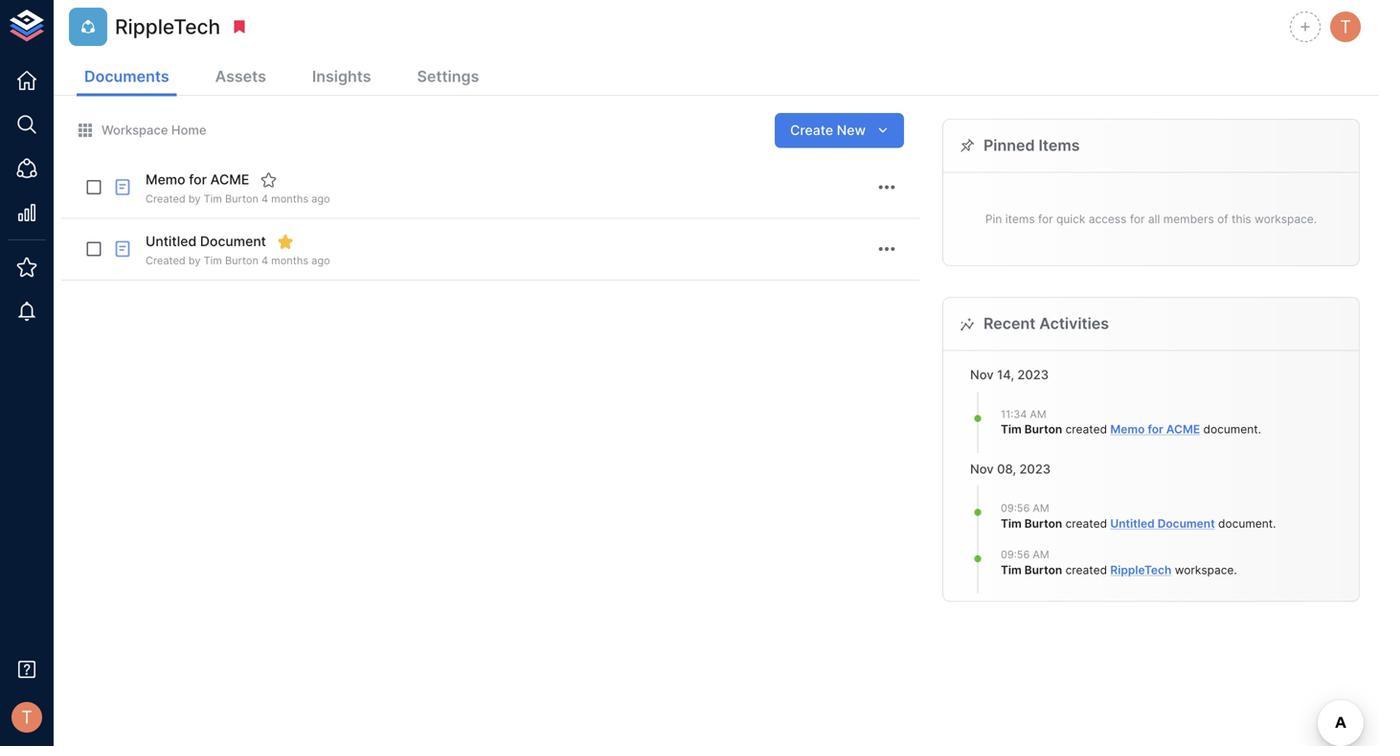 Task type: vqa. For each thing, say whether or not it's contained in the screenshot.
the Customer Profile "button" at the left top of page
no



Task type: describe. For each thing, give the bounding box(es) containing it.
workspace
[[1175, 563, 1234, 577]]

workspace
[[102, 123, 168, 137]]

create new button
[[775, 113, 904, 148]]

. inside 09:56 am tim burton created untitled document document .
[[1273, 517, 1277, 531]]

settings
[[417, 67, 479, 86]]

members
[[1164, 212, 1215, 226]]

home
[[171, 123, 207, 137]]

new
[[837, 122, 866, 138]]

for left all
[[1130, 212, 1145, 226]]

by for for
[[189, 193, 201, 205]]

2023 for nov 14, 2023
[[1018, 368, 1049, 382]]

t for right the t button
[[1341, 16, 1352, 37]]

0 horizontal spatial untitled
[[146, 233, 197, 250]]

memo inside 11:34 am tim burton created memo for acme document .
[[1111, 423, 1145, 437]]

4 for untitled document
[[262, 254, 268, 267]]

of
[[1218, 212, 1229, 226]]

08,
[[998, 462, 1017, 477]]

tim for rippletech
[[1001, 563, 1022, 577]]

insights link
[[305, 59, 379, 96]]

documents link
[[77, 59, 177, 96]]

assets link
[[208, 59, 274, 96]]

created for memo
[[146, 193, 186, 205]]

pin items for quick access for all members of this workspace.
[[986, 212, 1318, 226]]

09:56 am tim burton created untitled document document .
[[1001, 502, 1277, 531]]

months for memo for acme
[[271, 193, 309, 205]]

pinned
[[984, 136, 1035, 155]]

created for untitled
[[1066, 517, 1108, 531]]

4 for memo for acme
[[262, 193, 268, 205]]

recent activities
[[984, 314, 1110, 333]]

access
[[1089, 212, 1127, 226]]

burton for untitled document
[[1025, 517, 1063, 531]]

1 vertical spatial t button
[[6, 697, 48, 739]]

rippletech inside 09:56 am tim burton created rippletech workspace .
[[1111, 563, 1172, 577]]

remove bookmark image
[[231, 18, 248, 35]]

untitled inside 09:56 am tim burton created untitled document document .
[[1111, 517, 1155, 531]]

document inside 11:34 am tim burton created memo for acme document .
[[1204, 423, 1259, 437]]

recent
[[984, 314, 1036, 333]]

created for rippletech
[[1066, 563, 1108, 577]]

insights
[[312, 67, 371, 86]]

0 horizontal spatial rippletech
[[115, 14, 220, 39]]

11:34 am tim burton created memo for acme document .
[[1001, 408, 1262, 437]]

14,
[[998, 368, 1015, 382]]

burton for rippletech
[[1025, 563, 1063, 577]]

favorite image
[[260, 172, 277, 189]]

untitled document
[[146, 233, 266, 250]]

2023 for nov 08, 2023
[[1020, 462, 1051, 477]]

09:56 for untitled document
[[1001, 502, 1030, 515]]

all
[[1149, 212, 1161, 226]]

acme inside 11:34 am tim burton created memo for acme document .
[[1167, 423, 1201, 437]]

document inside 09:56 am tim burton created untitled document document .
[[1219, 517, 1273, 531]]



Task type: locate. For each thing, give the bounding box(es) containing it.
tim
[[204, 193, 222, 205], [204, 254, 222, 267], [1001, 423, 1022, 437], [1001, 517, 1022, 531], [1001, 563, 1022, 577]]

1 vertical spatial untitled
[[1111, 517, 1155, 531]]

burton inside 09:56 am tim burton created rippletech workspace .
[[1025, 563, 1063, 577]]

documents
[[84, 67, 169, 86]]

2 months from the top
[[271, 254, 309, 267]]

created for memo
[[1066, 423, 1108, 437]]

assets
[[215, 67, 266, 86]]

1 vertical spatial rippletech
[[1111, 563, 1172, 577]]

0 horizontal spatial memo
[[146, 172, 185, 188]]

2 created by tim burton 4 months ago from the top
[[146, 254, 330, 267]]

1 horizontal spatial untitled
[[1111, 517, 1155, 531]]

4 down favorite image
[[262, 193, 268, 205]]

0 vertical spatial created
[[1066, 423, 1108, 437]]

1 horizontal spatial document
[[1158, 517, 1216, 531]]

created inside 09:56 am tim burton created untitled document document .
[[1066, 517, 1108, 531]]

2 09:56 from the top
[[1001, 548, 1030, 561]]

untitled
[[146, 233, 197, 250], [1111, 517, 1155, 531]]

create
[[791, 122, 834, 138]]

untitled down memo for acme
[[146, 233, 197, 250]]

document up workspace
[[1158, 517, 1216, 531]]

2 vertical spatial .
[[1234, 563, 1238, 577]]

0 horizontal spatial .
[[1234, 563, 1238, 577]]

document
[[200, 233, 266, 250], [1158, 517, 1216, 531]]

3 created from the top
[[1066, 563, 1108, 577]]

settings link
[[410, 59, 487, 96]]

nov left 08,
[[971, 462, 994, 477]]

1 vertical spatial 4
[[262, 254, 268, 267]]

by for document
[[189, 254, 201, 267]]

0 vertical spatial created by tim burton 4 months ago
[[146, 193, 330, 205]]

t button
[[1328, 9, 1364, 45], [6, 697, 48, 739]]

document left remove favorite icon
[[200, 233, 266, 250]]

created inside 11:34 am tim burton created memo for acme document .
[[1066, 423, 1108, 437]]

0 vertical spatial nov
[[971, 368, 994, 382]]

0 vertical spatial am
[[1030, 408, 1047, 420]]

1 horizontal spatial t button
[[1328, 9, 1364, 45]]

1 horizontal spatial rippletech
[[1111, 563, 1172, 577]]

created by tim burton 4 months ago down favorite image
[[146, 193, 330, 205]]

0 vertical spatial acme
[[210, 172, 249, 188]]

0 horizontal spatial acme
[[210, 172, 249, 188]]

0 vertical spatial memo
[[146, 172, 185, 188]]

am inside 09:56 am tim burton created untitled document document .
[[1033, 502, 1050, 515]]

memo up 09:56 am tim burton created untitled document document .
[[1111, 423, 1145, 437]]

nov left 14,
[[971, 368, 994, 382]]

document
[[1204, 423, 1259, 437], [1219, 517, 1273, 531]]

by down untitled document
[[189, 254, 201, 267]]

1 ago from the top
[[312, 193, 330, 205]]

09:56 inside 09:56 am tim burton created rippletech workspace .
[[1001, 548, 1030, 561]]

1 vertical spatial 09:56
[[1001, 548, 1030, 561]]

0 horizontal spatial document
[[200, 233, 266, 250]]

months for untitled document
[[271, 254, 309, 267]]

0 vertical spatial untitled
[[146, 233, 197, 250]]

.
[[1259, 423, 1262, 437], [1273, 517, 1277, 531], [1234, 563, 1238, 577]]

am for rippletech
[[1033, 548, 1050, 561]]

created by tim burton 4 months ago for untitled document
[[146, 254, 330, 267]]

tim for untitled document
[[1001, 517, 1022, 531]]

nov 08, 2023
[[971, 462, 1051, 477]]

1 by from the top
[[189, 193, 201, 205]]

09:56 inside 09:56 am tim burton created untitled document document .
[[1001, 502, 1030, 515]]

memo
[[146, 172, 185, 188], [1111, 423, 1145, 437]]

remove favorite image
[[277, 233, 294, 250]]

untitled document link
[[1111, 517, 1216, 531]]

0 vertical spatial 2023
[[1018, 368, 1049, 382]]

memo down 'workspace home'
[[146, 172, 185, 188]]

1 vertical spatial am
[[1033, 502, 1050, 515]]

burton for memo for acme
[[1025, 423, 1063, 437]]

created
[[1066, 423, 1108, 437], [1066, 517, 1108, 531], [1066, 563, 1108, 577]]

11:34
[[1001, 408, 1027, 420]]

t
[[1341, 16, 1352, 37], [21, 707, 32, 728]]

09:56 for rippletech
[[1001, 548, 1030, 561]]

for
[[189, 172, 207, 188], [1039, 212, 1054, 226], [1130, 212, 1145, 226], [1148, 423, 1164, 437]]

created for untitled
[[146, 254, 186, 267]]

by down memo for acme
[[189, 193, 201, 205]]

0 vertical spatial document
[[1204, 423, 1259, 437]]

2023
[[1018, 368, 1049, 382], [1020, 462, 1051, 477]]

this
[[1232, 212, 1252, 226]]

untitled up 09:56 am tim burton created rippletech workspace .
[[1111, 517, 1155, 531]]

for inside 11:34 am tim burton created memo for acme document .
[[1148, 423, 1164, 437]]

0 vertical spatial rippletech
[[115, 14, 220, 39]]

quick
[[1057, 212, 1086, 226]]

ago for untitled document
[[312, 254, 330, 267]]

1 4 from the top
[[262, 193, 268, 205]]

workspace home link
[[77, 122, 207, 139]]

1 vertical spatial by
[[189, 254, 201, 267]]

4 down untitled document
[[262, 254, 268, 267]]

for down home
[[189, 172, 207, 188]]

0 vertical spatial document
[[200, 233, 266, 250]]

nov 14, 2023
[[971, 368, 1049, 382]]

1 horizontal spatial acme
[[1167, 423, 1201, 437]]

2 4 from the top
[[262, 254, 268, 267]]

document right memo for acme link
[[1204, 423, 1259, 437]]

1 months from the top
[[271, 193, 309, 205]]

for left "quick"
[[1039, 212, 1054, 226]]

months down remove favorite icon
[[271, 254, 309, 267]]

2 vertical spatial am
[[1033, 548, 1050, 561]]

09:56 am tim burton created rippletech workspace .
[[1001, 548, 1238, 577]]

1 nov from the top
[[971, 368, 994, 382]]

2 vertical spatial created
[[1066, 563, 1108, 577]]

am for untitled
[[1033, 502, 1050, 515]]

rippletech
[[115, 14, 220, 39], [1111, 563, 1172, 577]]

1 vertical spatial 2023
[[1020, 462, 1051, 477]]

create new
[[791, 122, 866, 138]]

rippletech down untitled document link
[[1111, 563, 1172, 577]]

nov for nov 08, 2023
[[971, 462, 994, 477]]

2 nov from the top
[[971, 462, 994, 477]]

burton inside 11:34 am tim burton created memo for acme document .
[[1025, 423, 1063, 437]]

activities
[[1040, 314, 1110, 333]]

pinned items
[[984, 136, 1080, 155]]

created left rippletech link
[[1066, 563, 1108, 577]]

1 vertical spatial t
[[21, 707, 32, 728]]

workspace.
[[1255, 212, 1318, 226]]

1 vertical spatial ago
[[312, 254, 330, 267]]

tim inside 09:56 am tim burton created rippletech workspace .
[[1001, 563, 1022, 577]]

created down untitled document
[[146, 254, 186, 267]]

0 vertical spatial created
[[146, 193, 186, 205]]

0 vertical spatial months
[[271, 193, 309, 205]]

rippletech link
[[1111, 563, 1172, 577]]

2 by from the top
[[189, 254, 201, 267]]

2023 right 08,
[[1020, 462, 1051, 477]]

1 vertical spatial document
[[1219, 517, 1273, 531]]

2 ago from the top
[[312, 254, 330, 267]]

created
[[146, 193, 186, 205], [146, 254, 186, 267]]

1 vertical spatial document
[[1158, 517, 1216, 531]]

0 vertical spatial 09:56
[[1001, 502, 1030, 515]]

1 vertical spatial acme
[[1167, 423, 1201, 437]]

nov for nov 14, 2023
[[971, 368, 994, 382]]

1 created from the top
[[1066, 423, 1108, 437]]

items
[[1039, 136, 1080, 155]]

for up 09:56 am tim burton created untitled document document .
[[1148, 423, 1164, 437]]

items
[[1006, 212, 1035, 226]]

am for memo
[[1030, 408, 1047, 420]]

. inside 11:34 am tim burton created memo for acme document .
[[1259, 423, 1262, 437]]

1 vertical spatial nov
[[971, 462, 994, 477]]

1 created from the top
[[146, 193, 186, 205]]

months
[[271, 193, 309, 205], [271, 254, 309, 267]]

tim inside 09:56 am tim burton created untitled document document .
[[1001, 517, 1022, 531]]

4
[[262, 193, 268, 205], [262, 254, 268, 267]]

1 horizontal spatial memo
[[1111, 423, 1145, 437]]

0 vertical spatial t
[[1341, 16, 1352, 37]]

acme
[[210, 172, 249, 188], [1167, 423, 1201, 437]]

burton
[[225, 193, 259, 205], [225, 254, 259, 267], [1025, 423, 1063, 437], [1025, 517, 1063, 531], [1025, 563, 1063, 577]]

created left memo for acme link
[[1066, 423, 1108, 437]]

0 vertical spatial by
[[189, 193, 201, 205]]

1 vertical spatial created by tim burton 4 months ago
[[146, 254, 330, 267]]

tim for memo for acme
[[1001, 423, 1022, 437]]

0 vertical spatial .
[[1259, 423, 1262, 437]]

rippletech up documents
[[115, 14, 220, 39]]

1 vertical spatial created
[[1066, 517, 1108, 531]]

1 vertical spatial memo
[[1111, 423, 1145, 437]]

2023 right 14,
[[1018, 368, 1049, 382]]

memo for acme
[[146, 172, 249, 188]]

am inside 09:56 am tim burton created rippletech workspace .
[[1033, 548, 1050, 561]]

1 09:56 from the top
[[1001, 502, 1030, 515]]

1 vertical spatial created
[[146, 254, 186, 267]]

0 vertical spatial ago
[[312, 193, 330, 205]]

ago
[[312, 193, 330, 205], [312, 254, 330, 267]]

0 vertical spatial t button
[[1328, 9, 1364, 45]]

memo for acme link
[[1111, 423, 1201, 437]]

0 horizontal spatial t
[[21, 707, 32, 728]]

created up 09:56 am tim burton created rippletech workspace .
[[1066, 517, 1108, 531]]

2 created from the top
[[146, 254, 186, 267]]

pin
[[986, 212, 1003, 226]]

by
[[189, 193, 201, 205], [189, 254, 201, 267]]

created down memo for acme
[[146, 193, 186, 205]]

09:56
[[1001, 502, 1030, 515], [1001, 548, 1030, 561]]

nov
[[971, 368, 994, 382], [971, 462, 994, 477]]

ago for memo for acme
[[312, 193, 330, 205]]

1 created by tim burton 4 months ago from the top
[[146, 193, 330, 205]]

am inside 11:34 am tim burton created memo for acme document .
[[1030, 408, 1047, 420]]

0 horizontal spatial t button
[[6, 697, 48, 739]]

0 vertical spatial 4
[[262, 193, 268, 205]]

months down favorite image
[[271, 193, 309, 205]]

tim inside 11:34 am tim burton created memo for acme document .
[[1001, 423, 1022, 437]]

created by tim burton 4 months ago
[[146, 193, 330, 205], [146, 254, 330, 267]]

created by tim burton 4 months ago for memo for acme
[[146, 193, 330, 205]]

1 vertical spatial months
[[271, 254, 309, 267]]

document inside 09:56 am tim burton created untitled document document .
[[1158, 517, 1216, 531]]

created inside 09:56 am tim burton created rippletech workspace .
[[1066, 563, 1108, 577]]

1 vertical spatial .
[[1273, 517, 1277, 531]]

2 created from the top
[[1066, 517, 1108, 531]]

2 horizontal spatial .
[[1273, 517, 1277, 531]]

am
[[1030, 408, 1047, 420], [1033, 502, 1050, 515], [1033, 548, 1050, 561]]

t for the t button to the bottom
[[21, 707, 32, 728]]

. inside 09:56 am tim burton created rippletech workspace .
[[1234, 563, 1238, 577]]

burton inside 09:56 am tim burton created untitled document document .
[[1025, 517, 1063, 531]]

1 horizontal spatial .
[[1259, 423, 1262, 437]]

1 horizontal spatial t
[[1341, 16, 1352, 37]]

created by tim burton 4 months ago down untitled document
[[146, 254, 330, 267]]

document up workspace
[[1219, 517, 1273, 531]]

workspace home
[[102, 123, 207, 137]]



